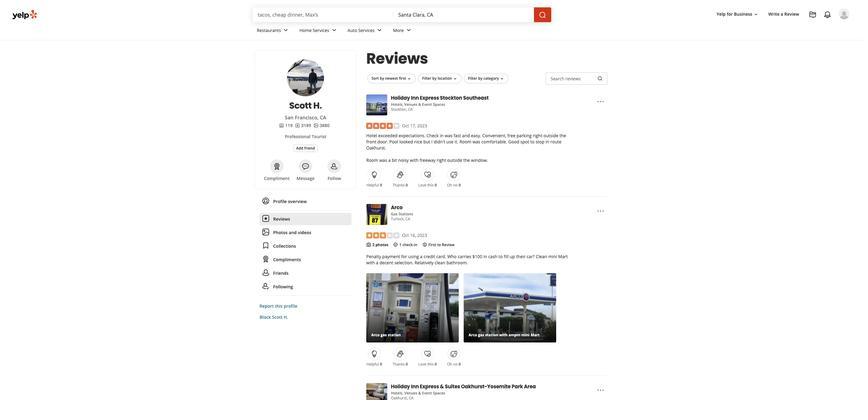 Task type: vqa. For each thing, say whether or not it's contained in the screenshot.
Last Name text field
no



Task type: describe. For each thing, give the bounding box(es) containing it.
compliment
[[264, 176, 290, 182]]

by for newest
[[380, 76, 384, 81]]

clean
[[536, 254, 547, 260]]

venues inside holiday inn express & suites oakhurst-yosemite park area hotels , venues & event spaces
[[404, 391, 417, 397]]

1 oh from the top
[[447, 183, 452, 188]]

1 love this 0 from the top
[[418, 183, 437, 188]]

venues inside holiday inn express stockton southeast hotels , venues & event spaces stockton, ca
[[404, 102, 417, 107]]

4 star rating image
[[366, 123, 400, 129]]

and inside menu
[[289, 230, 297, 236]]

$100
[[472, 254, 482, 260]]

none field find
[[258, 11, 388, 18]]

gas
[[391, 212, 398, 217]]

24 chevron down v2 image for auto services
[[376, 27, 383, 34]]

report
[[260, 304, 274, 310]]

holiday inn express stockton southeast link
[[391, 95, 489, 102]]

parking
[[517, 133, 532, 139]]

home services link
[[295, 22, 343, 40]]

following
[[273, 284, 293, 290]]

the inside hotel exceeded expectations. check in was fast and easy. convenient, free parking right outside the front door. pool looked nice but i didn't use it. room was comfortable. good spot to stop in route oakhurst.
[[560, 133, 566, 139]]

use
[[446, 139, 453, 145]]

, inside holiday inn express & suites oakhurst-yosemite park area hotels , venues & event spaces
[[402, 391, 403, 397]]

write a review
[[768, 11, 799, 17]]

yelp for business
[[717, 11, 752, 17]]

to inside hotel exceeded expectations. check in was fast and easy. convenient, free parking right outside the front door. pool looked nice but i didn't use it. room was comfortable. good spot to stop in route oakhurst.
[[530, 139, 534, 145]]

search reviews
[[551, 76, 581, 82]]

oct 17, 2023
[[402, 123, 427, 129]]

looked
[[399, 139, 413, 145]]

spaces inside holiday inn express stockton southeast hotels , venues & event spaces stockton, ca
[[433, 102, 445, 107]]

professional
[[285, 134, 310, 140]]

profile
[[273, 199, 287, 205]]

oakhurst.
[[366, 145, 386, 151]]

turlock,
[[391, 217, 405, 222]]

friends
[[273, 271, 289, 277]]

services for auto services
[[358, 27, 375, 33]]

24 chevron down v2 image for home services
[[330, 27, 338, 34]]

comfortable.
[[481, 139, 507, 145]]

arco link
[[391, 204, 403, 212]]

1 horizontal spatial reviews
[[366, 48, 428, 69]]

hotels inside holiday inn express & suites oakhurst-yosemite park area hotels , venues & event spaces
[[391, 391, 402, 397]]

sort by newest first
[[372, 76, 406, 81]]

0 horizontal spatial scott
[[272, 315, 283, 321]]

home services
[[299, 27, 329, 33]]

write
[[768, 11, 780, 17]]

1 vertical spatial was
[[472, 139, 480, 145]]

bathroom.
[[446, 260, 468, 266]]

scott inside scott h. san francisco, ca
[[289, 100, 312, 112]]

photos element
[[314, 123, 330, 129]]

in inside penalty payment for using a credit card. who carries $100 in cash to fill up their car? clean mini mart with a decent selection. relatively clean bathroom.
[[483, 254, 487, 260]]

penalty payment for using a credit card. who carries $100 in cash to fill up their car? clean mini mart with a decent selection. relatively clean bathroom.
[[366, 254, 568, 266]]

outside inside hotel exceeded expectations. check in was fast and easy. convenient, free parking right outside the front door. pool looked nice but i didn't use it. room was comfortable. good spot to stop in route oakhurst.
[[543, 133, 558, 139]]

reviews element
[[295, 123, 311, 129]]

photos
[[273, 230, 288, 236]]

park
[[512, 384, 523, 391]]

1 vertical spatial room
[[366, 158, 378, 163]]

venues & event spaces link for &
[[404, 391, 445, 397]]

business
[[734, 11, 752, 17]]

search image
[[539, 11, 546, 19]]

carries
[[458, 254, 471, 260]]

arco gas stations turlock, ca
[[391, 204, 413, 222]]

0 vertical spatial this
[[427, 183, 434, 188]]

who
[[447, 254, 457, 260]]

reviews inside reviews link
[[273, 216, 290, 222]]

2 photos
[[372, 243, 388, 248]]

exceeded
[[378, 133, 398, 139]]

car?
[[527, 254, 535, 260]]

oct for gas
[[402, 233, 409, 239]]

good
[[508, 139, 519, 145]]

ca for gas
[[406, 217, 410, 222]]

hotels link for holiday inn express stockton southeast
[[391, 102, 402, 107]]

filter for filter by location
[[422, 76, 431, 81]]

sort by newest first button
[[368, 74, 416, 83]]

2 photos link
[[372, 243, 388, 248]]

1 check-in
[[399, 243, 417, 248]]

a right write
[[781, 11, 783, 17]]

add
[[296, 146, 303, 151]]

stockton,
[[391, 107, 407, 112]]

scott h. san francisco, ca
[[285, 100, 326, 121]]

reviews link
[[260, 213, 351, 226]]

16 first v2 image
[[422, 243, 427, 248]]

auto
[[348, 27, 357, 33]]

1 no from the top
[[453, 183, 458, 188]]

follow
[[328, 176, 341, 182]]

friends link
[[260, 268, 351, 280]]

ca inside holiday inn express stockton southeast hotels , venues & event spaces stockton, ca
[[408, 107, 413, 112]]

scott h. link
[[262, 100, 349, 112]]

review for write a review
[[784, 11, 799, 17]]

user actions element
[[712, 8, 858, 46]]

none field near
[[398, 11, 529, 18]]

cash
[[488, 254, 497, 260]]

0 horizontal spatial was
[[379, 158, 387, 163]]

newest
[[385, 76, 398, 81]]

bit
[[392, 158, 397, 163]]

16,
[[410, 233, 416, 239]]

following link
[[260, 281, 351, 294]]

easy.
[[471, 133, 481, 139]]

didn't
[[434, 139, 445, 145]]

auto services
[[348, 27, 375, 33]]

filters group
[[366, 74, 510, 83]]

right inside hotel exceeded expectations. check in was fast and easy. convenient, free parking right outside the front door. pool looked nice but i didn't use it. room was comfortable. good spot to stop in route oakhurst.
[[533, 133, 542, 139]]

holiday inn express & suites oakhurst-yosemite park area link
[[391, 384, 536, 391]]

mart
[[558, 254, 568, 260]]

oct for inn
[[402, 123, 409, 129]]

photos and videos link
[[260, 227, 351, 239]]

yelp
[[717, 11, 726, 17]]

profile overview
[[273, 199, 307, 205]]

freeway
[[420, 158, 436, 163]]

area
[[524, 384, 536, 391]]

1 helpful from the top
[[367, 183, 379, 188]]

menu image
[[597, 98, 604, 105]]

stockton
[[440, 95, 462, 102]]

2
[[372, 243, 375, 248]]

stop
[[536, 139, 544, 145]]

2 oh from the top
[[447, 362, 452, 368]]

pool
[[389, 139, 398, 145]]

express for &
[[420, 384, 439, 391]]

nice
[[414, 139, 422, 145]]

maria w. image
[[839, 8, 850, 19]]

hotels link for holiday inn express & suites oakhurst-yosemite park area
[[391, 391, 402, 397]]

16 photos v2 image
[[314, 123, 318, 128]]

0 horizontal spatial outside
[[447, 158, 462, 163]]

window.
[[471, 158, 488, 163]]

services for home services
[[313, 27, 329, 33]]

1
[[399, 243, 402, 248]]

holiday inn express & suites oakhurst-yosemite park area hotels , venues & event spaces
[[391, 384, 536, 397]]

menu image for arco
[[597, 208, 604, 215]]

add friend button
[[293, 145, 318, 152]]

24 review v2 image
[[262, 215, 269, 223]]

reviews
[[565, 76, 581, 82]]

in up didn't
[[440, 133, 444, 139]]

hotel
[[366, 133, 377, 139]]

message
[[296, 176, 315, 182]]

projects image
[[809, 11, 816, 18]]

2 helpful from the top
[[367, 362, 379, 368]]

1 oh no 0 from the top
[[447, 183, 461, 188]]

home
[[299, 27, 312, 33]]

24 collections v2 image
[[262, 242, 269, 250]]

0 horizontal spatial h.
[[284, 315, 288, 321]]

24 photos v2 image
[[262, 229, 269, 236]]

1 vertical spatial &
[[440, 384, 444, 391]]

gas stations link
[[391, 212, 413, 217]]

16 check in v2 image
[[393, 243, 398, 248]]

decent
[[380, 260, 393, 266]]

compliments link
[[260, 254, 351, 266]]

search image
[[598, 76, 602, 81]]

fast
[[454, 133, 461, 139]]

room inside hotel exceeded expectations. check in was fast and easy. convenient, free parking right outside the front door. pool looked nice but i didn't use it. room was comfortable. good spot to stop in route oakhurst.
[[459, 139, 471, 145]]

1 thanks 0 from the top
[[392, 183, 408, 188]]

compliment image
[[273, 163, 280, 170]]

24 compliment v2 image
[[262, 256, 269, 263]]

Find text field
[[258, 11, 388, 18]]

suites
[[445, 384, 460, 391]]

ca for h.
[[320, 114, 326, 121]]

more
[[393, 27, 404, 33]]



Task type: locate. For each thing, give the bounding box(es) containing it.
1 vertical spatial love this 0
[[418, 362, 437, 368]]

ca right stockton,
[[408, 107, 413, 112]]

2 vertical spatial ca
[[406, 217, 410, 222]]

to inside penalty payment for using a credit card. who carries $100 in cash to fill up their car? clean mini mart with a decent selection. relatively clean bathroom.
[[499, 254, 503, 260]]

filter left location
[[422, 76, 431, 81]]

2 horizontal spatial by
[[478, 76, 482, 81]]

1 horizontal spatial right
[[533, 133, 542, 139]]

love
[[418, 183, 426, 188], [418, 362, 426, 368]]

1 filter from the left
[[422, 76, 431, 81]]

by for category
[[478, 76, 482, 81]]

2 oct from the top
[[402, 233, 409, 239]]

1 horizontal spatial room
[[459, 139, 471, 145]]

inn for holiday inn express & suites oakhurst-yosemite park area
[[411, 384, 419, 391]]

0 vertical spatial oh
[[447, 183, 452, 188]]

in right stop
[[546, 139, 549, 145]]

hotels
[[391, 102, 402, 107], [391, 391, 402, 397]]

0 vertical spatial hotels link
[[391, 102, 402, 107]]

2 2023 from the top
[[417, 233, 427, 239]]

1 vertical spatial with
[[366, 260, 375, 266]]

0 vertical spatial 2023
[[417, 123, 427, 129]]

by for location
[[432, 76, 437, 81]]

route
[[550, 139, 561, 145]]

services right auto on the left of page
[[358, 27, 375, 33]]

outside
[[543, 133, 558, 139], [447, 158, 462, 163]]

was down easy.
[[472, 139, 480, 145]]

expectations.
[[399, 133, 425, 139]]

1 venues & event spaces link from the top
[[404, 102, 445, 107]]

penalty
[[366, 254, 381, 260]]

2 hotels link from the top
[[391, 391, 402, 397]]

16 chevron down v2 image inside 'sort by newest first' popup button
[[407, 76, 412, 81]]

2 menu image from the top
[[597, 387, 604, 395]]

24 chevron down v2 image right restaurants
[[282, 27, 290, 34]]

business categories element
[[252, 22, 850, 40]]

1 vertical spatial to
[[437, 243, 441, 248]]

0 horizontal spatial right
[[437, 158, 446, 163]]

0 horizontal spatial review
[[442, 243, 455, 248]]

3 by from the left
[[478, 76, 482, 81]]

0 horizontal spatial with
[[366, 260, 375, 266]]

review inside write a review link
[[784, 11, 799, 17]]

0 horizontal spatial services
[[313, 27, 329, 33]]

16 review v2 image
[[295, 123, 300, 128]]

spaces inside holiday inn express & suites oakhurst-yosemite park area hotels , venues & event spaces
[[433, 391, 445, 397]]

message image
[[302, 163, 309, 170]]

0 vertical spatial ca
[[408, 107, 413, 112]]

holiday for holiday inn express stockton southeast
[[391, 95, 410, 102]]

0 vertical spatial no
[[453, 183, 458, 188]]

24 chevron down v2 image left auto on the left of page
[[330, 27, 338, 34]]

0 horizontal spatial for
[[401, 254, 407, 260]]

0 horizontal spatial reviews
[[273, 216, 290, 222]]

block scott h.
[[260, 315, 288, 321]]

1 vertical spatial outside
[[447, 158, 462, 163]]

2 thanks 0 from the top
[[392, 362, 408, 368]]

0 vertical spatial review
[[784, 11, 799, 17]]

express inside holiday inn express & suites oakhurst-yosemite park area hotels , venues & event spaces
[[420, 384, 439, 391]]

filter inside popup button
[[422, 76, 431, 81]]

professional tourist
[[285, 134, 326, 140]]

0 vertical spatial reviews
[[366, 48, 428, 69]]

2023 right 16,
[[417, 233, 427, 239]]

Near text field
[[398, 11, 529, 18]]

i
[[431, 139, 433, 145]]

2 venues & event spaces link from the top
[[404, 391, 445, 397]]

profile
[[284, 304, 297, 310]]

room
[[459, 139, 471, 145], [366, 158, 378, 163]]

friends element
[[279, 123, 293, 129]]

0 vertical spatial to
[[530, 139, 534, 145]]

  text field inside region
[[546, 72, 607, 85]]

0 vertical spatial h.
[[313, 100, 322, 112]]

to left "fill"
[[499, 254, 503, 260]]

oct left 16,
[[402, 233, 409, 239]]

24 chevron down v2 image
[[282, 27, 290, 34], [330, 27, 338, 34], [376, 27, 383, 34]]

with down "penalty" at the bottom left
[[366, 260, 375, 266]]

h. down profile
[[284, 315, 288, 321]]

0 vertical spatial hotels
[[391, 102, 402, 107]]

2 by from the left
[[432, 76, 437, 81]]

filter for filter by category
[[468, 76, 477, 81]]

0 vertical spatial helpful 0
[[367, 183, 382, 188]]

2 venues from the top
[[404, 391, 417, 397]]

1 vertical spatial helpful 0
[[367, 362, 382, 368]]

h. inside scott h. san francisco, ca
[[313, 100, 322, 112]]

3189
[[301, 123, 311, 129]]

hotels inside holiday inn express stockton southeast hotels , venues & event spaces stockton, ca
[[391, 102, 402, 107]]

24 chevron down v2 image inside restaurants link
[[282, 27, 290, 34]]

0 vertical spatial oh no 0
[[447, 183, 461, 188]]

1 vertical spatial menu image
[[597, 387, 604, 395]]

and
[[462, 133, 470, 139], [289, 230, 297, 236]]

1 by from the left
[[380, 76, 384, 81]]

1 vertical spatial this
[[275, 304, 283, 310]]

16 camera v2 image
[[366, 243, 371, 248]]

clean
[[435, 260, 445, 266]]

their
[[516, 254, 526, 260]]

2 hotels from the top
[[391, 391, 402, 397]]

16 chevron down v2 image right first
[[407, 76, 412, 81]]

24 chevron down v2 image inside "auto services" link
[[376, 27, 383, 34]]

0 vertical spatial express
[[420, 95, 439, 102]]

16 chevron down v2 image right the business on the right top
[[753, 12, 758, 17]]

ca up the 3880
[[320, 114, 326, 121]]

review for first to review
[[442, 243, 455, 248]]

was left bit
[[379, 158, 387, 163]]

0 vertical spatial oct
[[402, 123, 409, 129]]

in
[[440, 133, 444, 139], [546, 139, 549, 145], [414, 243, 417, 248], [483, 254, 487, 260]]

0 vertical spatial with
[[410, 158, 418, 163]]

reviews up first
[[366, 48, 428, 69]]

a left bit
[[388, 158, 391, 163]]

categories element
[[391, 102, 445, 107], [391, 391, 445, 397]]

for up selection.
[[401, 254, 407, 260]]

0 vertical spatial holiday
[[391, 95, 410, 102]]

2 express from the top
[[420, 384, 439, 391]]

the
[[560, 133, 566, 139], [463, 158, 470, 163]]

2 categories element from the top
[[391, 391, 445, 397]]

2 helpful 0 from the top
[[367, 362, 382, 368]]

filter inside 'filter by category' dropdown button
[[468, 76, 477, 81]]

(0 reactions) element
[[380, 183, 382, 188], [406, 183, 408, 188], [435, 183, 437, 188], [459, 183, 461, 188], [380, 362, 382, 368], [406, 362, 408, 368], [435, 362, 437, 368], [459, 362, 461, 368]]

reviews menu item
[[260, 213, 351, 226]]

1 vertical spatial helpful
[[367, 362, 379, 368]]

24 profile v2 image
[[262, 198, 269, 205]]

1 helpful 0 from the top
[[367, 183, 382, 188]]

friend
[[304, 146, 315, 151]]

to
[[530, 139, 534, 145], [437, 243, 441, 248], [499, 254, 503, 260]]

0 vertical spatial love
[[418, 183, 426, 188]]

16 chevron down v2 image
[[753, 12, 758, 17], [407, 76, 412, 81], [453, 76, 458, 81], [500, 76, 504, 81]]

1 horizontal spatial services
[[358, 27, 375, 33]]

holiday inn express stockton southeast hotels , venues & event spaces stockton, ca
[[391, 95, 489, 112]]

1 vertical spatial for
[[401, 254, 407, 260]]

holiday inside holiday inn express & suites oakhurst-yosemite park area hotels , venues & event spaces
[[391, 384, 410, 391]]

1 vertical spatial venues & event spaces link
[[404, 391, 445, 397]]

categories element for &
[[391, 391, 445, 397]]

restaurants
[[257, 27, 281, 33]]

add friend
[[296, 146, 315, 151]]

reviews up the photos
[[273, 216, 290, 222]]

menu containing profile overview
[[260, 196, 351, 296]]

2 oh no 0 from the top
[[447, 362, 461, 368]]

selection.
[[394, 260, 413, 266]]

venues & event spaces link
[[404, 102, 445, 107], [404, 391, 445, 397]]

2023 for stations
[[417, 233, 427, 239]]

noisy
[[398, 158, 409, 163]]

1 vertical spatial love
[[418, 362, 426, 368]]

1 , from the top
[[402, 102, 403, 107]]

2 horizontal spatial to
[[530, 139, 534, 145]]

0 horizontal spatial by
[[380, 76, 384, 81]]

& inside holiday inn express stockton southeast hotels , venues & event spaces stockton, ca
[[418, 102, 421, 107]]

by left location
[[432, 76, 437, 81]]

holiday inside holiday inn express stockton southeast hotels , venues & event spaces stockton, ca
[[391, 95, 410, 102]]

credit
[[424, 254, 435, 260]]

1 vertical spatial oct
[[402, 233, 409, 239]]

1 vertical spatial the
[[463, 158, 470, 163]]

and inside hotel exceeded expectations. check in was fast and easy. convenient, free parking right outside the front door. pool looked nice but i didn't use it. room was comfortable. good spot to stop in route oakhurst.
[[462, 133, 470, 139]]

1 horizontal spatial review
[[784, 11, 799, 17]]

by left category
[[478, 76, 482, 81]]

16 chevron down v2 image right location
[[453, 76, 458, 81]]

h. up francisco,
[[313, 100, 322, 112]]

room down oakhurst.
[[366, 158, 378, 163]]

16 chevron down v2 image inside yelp for business button
[[753, 12, 758, 17]]

None field
[[258, 11, 388, 18], [398, 11, 529, 18]]

follow image
[[331, 163, 338, 170]]

services inside 'home services' link
[[313, 27, 329, 33]]

24 chevron down v2 image inside 'home services' link
[[330, 27, 338, 34]]

1 vertical spatial oh no 0
[[447, 362, 461, 368]]

0 vertical spatial scott
[[289, 100, 312, 112]]

services right home
[[313, 27, 329, 33]]

2 vertical spatial was
[[379, 158, 387, 163]]

1 menu image from the top
[[597, 208, 604, 215]]

and left videos
[[289, 230, 297, 236]]

right right freeway
[[437, 158, 446, 163]]

2 services from the left
[[358, 27, 375, 33]]

2 horizontal spatial 24 chevron down v2 image
[[376, 27, 383, 34]]

1 horizontal spatial with
[[410, 158, 418, 163]]

door.
[[377, 139, 388, 145]]

express down filter by location
[[420, 95, 439, 102]]

1 venues from the top
[[404, 102, 417, 107]]

0 horizontal spatial the
[[463, 158, 470, 163]]

outside up route
[[543, 133, 558, 139]]

, inside holiday inn express stockton southeast hotels , venues & event spaces stockton, ca
[[402, 102, 403, 107]]

first
[[399, 76, 406, 81]]

16 chevron down v2 image for filter by location
[[453, 76, 458, 81]]

for inside yelp for business button
[[727, 11, 733, 17]]

1 2023 from the top
[[417, 123, 427, 129]]

ca inside the arco gas stations turlock, ca
[[406, 217, 410, 222]]

1 vertical spatial thanks
[[392, 362, 405, 368]]

review right write
[[784, 11, 799, 17]]

holiday
[[391, 95, 410, 102], [391, 384, 410, 391]]

right up stop
[[533, 133, 542, 139]]

1 hotels link from the top
[[391, 102, 402, 107]]

0 vertical spatial inn
[[411, 95, 419, 102]]

express left suites
[[420, 384, 439, 391]]

venues & event spaces link down suites
[[404, 391, 445, 397]]

services
[[313, 27, 329, 33], [358, 27, 375, 33]]

1 horizontal spatial scott
[[289, 100, 312, 112]]

profile overview menu item
[[260, 196, 351, 211]]

1 services from the left
[[313, 27, 329, 33]]

16 chevron down v2 image for yelp for business
[[753, 12, 758, 17]]

16 chevron down v2 image inside 'filter by category' dropdown button
[[500, 76, 504, 81]]

0 vertical spatial venues
[[404, 102, 417, 107]]

the left window.
[[463, 158, 470, 163]]

for
[[727, 11, 733, 17], [401, 254, 407, 260]]

report this profile link
[[260, 304, 297, 310]]

spaces down stockton in the right of the page
[[433, 102, 445, 107]]

0 vertical spatial for
[[727, 11, 733, 17]]

2 love this 0 from the top
[[418, 362, 437, 368]]

2 vertical spatial this
[[427, 362, 434, 368]]

menu
[[260, 196, 351, 296]]

hotel exceeded expectations. check in was fast and easy. convenient, free parking right outside the front door. pool looked nice but i didn't use it. room was comfortable. good spot to stop in route oakhurst.
[[366, 133, 566, 151]]

profile overview link
[[260, 196, 351, 208]]

24 friends v2 image
[[262, 270, 269, 277]]

oct left 17,
[[402, 123, 409, 129]]

None search field
[[253, 7, 552, 22]]

to right spot
[[530, 139, 534, 145]]

16 chevron down v2 image for sort by newest first
[[407, 76, 412, 81]]

menu image
[[597, 208, 604, 215], [597, 387, 604, 395]]

ca right the turlock,
[[406, 217, 410, 222]]

0 vertical spatial love this 0
[[418, 183, 437, 188]]

oct
[[402, 123, 409, 129], [402, 233, 409, 239]]

1 vertical spatial reviews
[[273, 216, 290, 222]]

2 inn from the top
[[411, 384, 419, 391]]

0
[[380, 183, 382, 188], [406, 183, 408, 188], [435, 183, 437, 188], [459, 183, 461, 188], [380, 362, 382, 368], [406, 362, 408, 368], [435, 362, 437, 368], [459, 362, 461, 368]]

1 vertical spatial right
[[437, 158, 446, 163]]

1 horizontal spatial for
[[727, 11, 733, 17]]

1 holiday from the top
[[391, 95, 410, 102]]

2 none field from the left
[[398, 11, 529, 18]]

1 vertical spatial oh
[[447, 362, 452, 368]]

1 24 chevron down v2 image from the left
[[282, 27, 290, 34]]

tourist
[[312, 134, 326, 140]]

services inside "auto services" link
[[358, 27, 375, 33]]

0 vertical spatial menu image
[[597, 208, 604, 215]]

review inside region
[[442, 243, 455, 248]]

holiday for holiday inn express & suites oakhurst-yosemite park area
[[391, 384, 410, 391]]

by inside popup button
[[432, 76, 437, 81]]

yelp for business button
[[714, 9, 761, 20]]

24 chevron down v2 image
[[405, 27, 412, 34]]

relatively
[[415, 260, 434, 266]]

notifications image
[[824, 11, 831, 18]]

sort
[[372, 76, 379, 81]]

payment
[[382, 254, 400, 260]]

it.
[[455, 139, 458, 145]]

1 vertical spatial holiday
[[391, 384, 410, 391]]

1 vertical spatial h.
[[284, 315, 288, 321]]

0 vertical spatial categories element
[[391, 102, 445, 107]]

1 horizontal spatial and
[[462, 133, 470, 139]]

convenient,
[[482, 133, 506, 139]]

0 vertical spatial thanks
[[392, 183, 405, 188]]

this
[[427, 183, 434, 188], [275, 304, 283, 310], [427, 362, 434, 368]]

express inside holiday inn express stockton southeast hotels , venues & event spaces stockton, ca
[[420, 95, 439, 102]]

1 vertical spatial venues
[[404, 391, 417, 397]]

0 horizontal spatial to
[[437, 243, 441, 248]]

24 chevron down v2 image right auto services
[[376, 27, 383, 34]]

region containing holiday inn express stockton southeast
[[364, 68, 610, 401]]

photos
[[376, 243, 388, 248]]

by inside dropdown button
[[478, 76, 482, 81]]

front
[[366, 139, 376, 145]]

2 no from the top
[[453, 362, 458, 368]]

oct 16, 2023
[[402, 233, 427, 239]]

1 none field from the left
[[258, 11, 388, 18]]

2 event from the top
[[422, 391, 432, 397]]

2 holiday from the top
[[391, 384, 410, 391]]

2023 for express
[[417, 123, 427, 129]]

event inside holiday inn express stockton southeast hotels , venues & event spaces stockton, ca
[[422, 102, 432, 107]]

3 24 chevron down v2 image from the left
[[376, 27, 383, 34]]

inn
[[411, 95, 419, 102], [411, 384, 419, 391]]

1 categories element from the top
[[391, 102, 445, 107]]

compliments
[[273, 257, 301, 263]]

for right yelp
[[727, 11, 733, 17]]

0 vertical spatial room
[[459, 139, 471, 145]]

and right fast
[[462, 133, 470, 139]]

thanks
[[392, 183, 405, 188], [392, 362, 405, 368]]

review up who
[[442, 243, 455, 248]]

2 vertical spatial &
[[418, 391, 421, 397]]

free
[[507, 133, 515, 139]]

stations
[[399, 212, 413, 217]]

the up route
[[560, 133, 566, 139]]

1 vertical spatial scott
[[272, 315, 283, 321]]

3 star rating image
[[366, 233, 400, 239]]

16 chevron down v2 image inside the filter by location popup button
[[453, 76, 458, 81]]

menu image for holiday inn express & suites oakhurst-yosemite park area
[[597, 387, 604, 395]]

0 horizontal spatial none field
[[258, 11, 388, 18]]

1 horizontal spatial by
[[432, 76, 437, 81]]

  text field
[[546, 72, 607, 85]]

1 horizontal spatial h.
[[313, 100, 322, 112]]

filter left category
[[468, 76, 477, 81]]

1 spaces from the top
[[433, 102, 445, 107]]

oh
[[447, 183, 452, 188], [447, 362, 452, 368]]

videos
[[298, 230, 311, 236]]

1 vertical spatial no
[[453, 362, 458, 368]]

2 thanks from the top
[[392, 362, 405, 368]]

with inside penalty payment for using a credit card. who carries $100 in cash to fill up their car? clean mini mart with a decent selection. relatively clean bathroom.
[[366, 260, 375, 266]]

with right noisy in the top of the page
[[410, 158, 418, 163]]

up
[[510, 254, 515, 260]]

inn inside holiday inn express stockton southeast hotels , venues & event spaces stockton, ca
[[411, 95, 419, 102]]

region
[[364, 68, 610, 401]]

ca inside scott h. san francisco, ca
[[320, 114, 326, 121]]

2 love from the top
[[418, 362, 426, 368]]

0 horizontal spatial room
[[366, 158, 378, 163]]

1 thanks from the top
[[392, 183, 405, 188]]

2 filter from the left
[[468, 76, 477, 81]]

2023 right 17,
[[417, 123, 427, 129]]

filter
[[422, 76, 431, 81], [468, 76, 477, 81]]

category
[[483, 76, 499, 81]]

1 hotels from the top
[[391, 102, 402, 107]]

2 vertical spatial to
[[499, 254, 503, 260]]

1 vertical spatial ,
[[402, 391, 403, 397]]

16 chevron down v2 image for filter by category
[[500, 76, 504, 81]]

spaces down suites
[[433, 391, 445, 397]]

venues & event spaces link for stockton
[[404, 102, 445, 107]]

16 chevron down v2 image right category
[[500, 76, 504, 81]]

in left the 16 first v2 image
[[414, 243, 417, 248]]

a
[[781, 11, 783, 17], [388, 158, 391, 163], [420, 254, 422, 260], [376, 260, 378, 266]]

venues & event spaces link up oct 17, 2023
[[404, 102, 445, 107]]

first to review
[[428, 243, 455, 248]]

inn for holiday inn express stockton southeast
[[411, 95, 419, 102]]

1 oct from the top
[[402, 123, 409, 129]]

1 horizontal spatial 24 chevron down v2 image
[[330, 27, 338, 34]]

1 vertical spatial hotels
[[391, 391, 402, 397]]

1 vertical spatial inn
[[411, 384, 419, 391]]

by inside popup button
[[380, 76, 384, 81]]

a down "penalty" at the bottom left
[[376, 260, 378, 266]]

1 vertical spatial thanks 0
[[392, 362, 408, 368]]

filter by location
[[422, 76, 452, 81]]

to right the first
[[437, 243, 441, 248]]

overview
[[288, 199, 307, 205]]

write a review link
[[766, 9, 802, 20]]

1 vertical spatial event
[[422, 391, 432, 397]]

1 horizontal spatial was
[[445, 133, 452, 139]]

1 vertical spatial express
[[420, 384, 439, 391]]

was up use at right top
[[445, 133, 452, 139]]

1 event from the top
[[422, 102, 432, 107]]

southeast
[[463, 95, 489, 102]]

outside down it.
[[447, 158, 462, 163]]

for inside penalty payment for using a credit card. who carries $100 in cash to fill up their car? clean mini mart with a decent selection. relatively clean bathroom.
[[401, 254, 407, 260]]

collections
[[273, 244, 296, 249]]

scott
[[289, 100, 312, 112], [272, 315, 283, 321]]

1 vertical spatial categories element
[[391, 391, 445, 397]]

h.
[[313, 100, 322, 112], [284, 315, 288, 321]]

1 inn from the top
[[411, 95, 419, 102]]

room right it.
[[459, 139, 471, 145]]

1 vertical spatial spaces
[[433, 391, 445, 397]]

scott up francisco,
[[289, 100, 312, 112]]

event
[[422, 102, 432, 107], [422, 391, 432, 397]]

a up relatively at the bottom
[[420, 254, 422, 260]]

by
[[380, 76, 384, 81], [432, 76, 437, 81], [478, 76, 482, 81]]

room was a bit noisy with freeway right outside the window.
[[366, 158, 488, 163]]

2 spaces from the top
[[433, 391, 445, 397]]

0 vertical spatial thanks 0
[[392, 183, 408, 188]]

with
[[410, 158, 418, 163], [366, 260, 375, 266]]

inn inside holiday inn express & suites oakhurst-yosemite park area hotels , venues & event spaces
[[411, 384, 419, 391]]

1 love from the top
[[418, 183, 426, 188]]

event inside holiday inn express & suites oakhurst-yosemite park area hotels , venues & event spaces
[[422, 391, 432, 397]]

following menu item
[[260, 281, 351, 296]]

in left cash
[[483, 254, 487, 260]]

1 vertical spatial 2023
[[417, 233, 427, 239]]

categories element for stockton
[[391, 102, 445, 107]]

24 following v2 image
[[262, 283, 269, 291]]

1 express from the top
[[420, 95, 439, 102]]

by right sort
[[380, 76, 384, 81]]

express for stockton
[[420, 95, 439, 102]]

2 , from the top
[[402, 391, 403, 397]]

24 chevron down v2 image for restaurants
[[282, 27, 290, 34]]

0 vertical spatial spaces
[[433, 102, 445, 107]]

scott down the report this profile
[[272, 315, 283, 321]]

auto services link
[[343, 22, 388, 40]]

francisco,
[[295, 114, 319, 121]]

0 vertical spatial venues & event spaces link
[[404, 102, 445, 107]]

16 friends v2 image
[[279, 123, 284, 128]]

restaurants link
[[252, 22, 295, 40]]

2 24 chevron down v2 image from the left
[[330, 27, 338, 34]]



